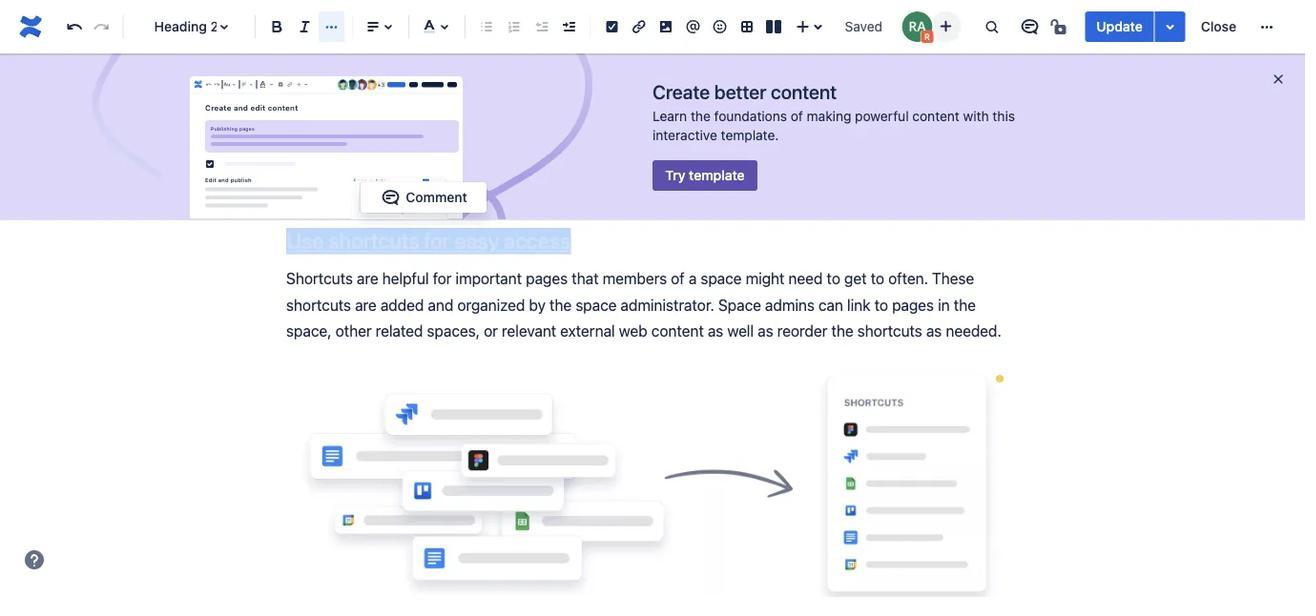 Task type: locate. For each thing, give the bounding box(es) containing it.
pages up by
[[526, 270, 568, 288]]

as
[[708, 322, 723, 340], [758, 322, 773, 340], [926, 322, 942, 340]]

pages down create and edit content
[[239, 126, 255, 132]]

checkbox image left link image
[[277, 77, 285, 92]]

with inside share your timezone and links to slack channels, email aliases, or other contact details your team uses so visitors can contact you with questions or feedback about your team's work.
[[831, 80, 860, 98]]

a
[[689, 270, 697, 288]]

and right emoji 'icon'
[[732, 28, 758, 46]]

2 vertical spatial pages
[[892, 296, 934, 314]]

create for better
[[653, 80, 710, 103]]

contact up you
[[778, 54, 830, 72]]

your down you
[[776, 106, 806, 124]]

edit
[[250, 103, 266, 112]]

0 horizontal spatial chevron down image
[[230, 77, 238, 92]]

contact
[[778, 54, 830, 72], [747, 80, 799, 98]]

0 vertical spatial for
[[424, 228, 450, 254]]

and right edit
[[218, 176, 229, 183]]

confluence image
[[15, 11, 46, 42], [15, 11, 46, 42]]

of left the making
[[791, 108, 803, 124]]

close button
[[1190, 11, 1248, 42]]

reorder
[[777, 322, 828, 340]]

added
[[381, 296, 424, 314]]

0 vertical spatial pages
[[239, 126, 255, 132]]

to right links
[[796, 28, 810, 46]]

channels,
[[854, 28, 920, 46]]

2 horizontal spatial your
[[939, 1, 969, 20]]

can inside share your timezone and links to slack channels, email aliases, or other contact details your team uses so visitors can contact you with questions or feedback about your team's work.
[[718, 80, 743, 98]]

other up the better
[[738, 54, 774, 72]]

1 horizontal spatial or
[[720, 54, 734, 72]]

relevant
[[502, 322, 556, 340]]

0 horizontal spatial of
[[671, 270, 685, 288]]

space
[[701, 270, 742, 288], [576, 296, 617, 314]]

2 vertical spatial your
[[776, 106, 806, 124]]

create up learn
[[653, 80, 710, 103]]

space right a
[[701, 270, 742, 288]]

timezone
[[665, 28, 728, 46]]

better
[[714, 80, 767, 103]]

and
[[732, 28, 758, 46], [234, 103, 248, 112], [218, 176, 229, 183], [428, 296, 453, 314]]

checkbox image
[[277, 77, 285, 92], [202, 156, 218, 172]]

for right helpful on the left of page
[[433, 270, 452, 288]]

0 horizontal spatial pages
[[239, 126, 255, 132]]

and up spaces,
[[428, 296, 453, 314]]

shortcuts
[[286, 270, 353, 288]]

plus image
[[295, 77, 303, 92]]

content
[[771, 80, 837, 103], [268, 103, 298, 112], [912, 108, 960, 124], [651, 322, 704, 340]]

1 horizontal spatial space
[[701, 270, 742, 288]]

1 horizontal spatial as
[[758, 322, 773, 340]]

are left helpful on the left of page
[[357, 270, 378, 288]]

are
[[357, 270, 378, 288], [355, 296, 377, 314]]

your
[[939, 1, 969, 20], [883, 54, 913, 72], [776, 106, 806, 124]]

0 vertical spatial other
[[738, 54, 774, 72]]

the
[[691, 108, 711, 124], [550, 296, 572, 314], [954, 296, 976, 314], [831, 322, 854, 340]]

1 vertical spatial create
[[205, 103, 231, 112]]

0 horizontal spatial other
[[335, 322, 372, 340]]

uses
[[955, 54, 987, 72]]

with down details
[[831, 80, 860, 98]]

0 vertical spatial checkbox image
[[277, 77, 285, 92]]

these
[[932, 270, 974, 288]]

with left this
[[963, 108, 989, 124]]

0 horizontal spatial or
[[484, 322, 498, 340]]

with
[[831, 80, 860, 98], [963, 108, 989, 124]]

of left a
[[671, 270, 685, 288]]

of
[[791, 108, 803, 124], [671, 270, 685, 288]]

layouts image
[[763, 15, 785, 38]]

1 vertical spatial with
[[963, 108, 989, 124]]

0 horizontal spatial as
[[708, 322, 723, 340]]

to right link
[[875, 296, 888, 314]]

chevron down image right link image
[[302, 77, 310, 92]]

space up 'external'
[[576, 296, 617, 314]]

or down team
[[934, 80, 948, 98]]

0 vertical spatial space
[[701, 270, 742, 288]]

other
[[738, 54, 774, 72], [335, 322, 372, 340]]

1 vertical spatial other
[[335, 322, 372, 340]]

2 as from the left
[[758, 322, 773, 340]]

as down in
[[926, 322, 942, 340]]

heading
[[154, 19, 207, 34]]

get
[[844, 270, 867, 288]]

0 vertical spatial with
[[831, 80, 860, 98]]

shortcuts
[[328, 228, 419, 254], [286, 296, 351, 314], [858, 322, 922, 340]]

pages
[[239, 126, 255, 132], [526, 270, 568, 288], [892, 296, 934, 314]]

1 chevron down image from the left
[[230, 77, 238, 92]]

helpful
[[382, 270, 429, 288]]

2 horizontal spatial chevron down image
[[302, 77, 310, 92]]

italic ⌘i image
[[293, 15, 316, 38]]

text color image
[[257, 77, 268, 92]]

content down the "administrator."
[[651, 322, 704, 340]]

email
[[924, 28, 960, 46]]

update
[[1097, 19, 1143, 34]]

update button
[[1085, 11, 1154, 42]]

saved
[[845, 19, 883, 34]]

create
[[653, 80, 710, 103], [205, 103, 231, 112]]

to left the get
[[827, 270, 840, 288]]

0 vertical spatial are
[[357, 270, 378, 288]]

or inside shortcuts are helpful for important pages that members of a space might need to get to often. these shortcuts are added and organized by the space administrator. space admins can link to pages in the space, other related spaces, or relevant external web content as well as reorder the shortcuts as needed.
[[484, 322, 498, 340]]

1 horizontal spatial checkbox image
[[277, 77, 285, 92]]

1 vertical spatial shortcuts
[[286, 296, 351, 314]]

0 horizontal spatial create
[[205, 103, 231, 112]]

3 chevron down image from the left
[[302, 77, 310, 92]]

can left link
[[819, 296, 843, 314]]

1 horizontal spatial of
[[791, 108, 803, 124]]

by
[[529, 296, 546, 314]]

link
[[847, 296, 871, 314]]

checkbox image up edit
[[202, 156, 218, 172]]

admins
[[765, 296, 815, 314]]

publishing pages
[[211, 126, 255, 132]]

or down organized
[[484, 322, 498, 340]]

contact up about on the top right of page
[[747, 80, 799, 98]]

0 vertical spatial create
[[653, 80, 710, 103]]

2 horizontal spatial or
[[934, 80, 948, 98]]

the up the interactive
[[691, 108, 711, 124]]

or up the better
[[720, 54, 734, 72]]

2 chevron down image from the left
[[267, 77, 276, 92]]

feedback
[[665, 106, 729, 124]]

often.
[[888, 270, 928, 288]]

with inside create better content learn the foundations of making powerful content with this interactive template.
[[963, 108, 989, 124]]

1 vertical spatial your
[[883, 54, 913, 72]]

0 vertical spatial or
[[720, 54, 734, 72]]

invite to edit image
[[934, 15, 957, 38]]

for
[[424, 228, 450, 254], [433, 270, 452, 288]]

for inside shortcuts are helpful for important pages that members of a space might need to get to often. these shortcuts are added and organized by the space administrator. space admins can link to pages in the space, other related spaces, or relevant external web content as well as reorder the shortcuts as needed.
[[433, 270, 452, 288]]

1 horizontal spatial create
[[653, 80, 710, 103]]

can
[[718, 80, 743, 98], [819, 296, 843, 314]]

chevron down image
[[230, 77, 238, 92], [267, 77, 276, 92], [302, 77, 310, 92]]

0 vertical spatial of
[[791, 108, 803, 124]]

of inside create better content learn the foundations of making powerful content with this interactive template.
[[791, 108, 803, 124]]

your up the questions on the top of the page
[[883, 54, 913, 72]]

to inside share your timezone and links to slack channels, email aliases, or other contact details your team uses so visitors can contact you with questions or feedback about your team's work.
[[796, 28, 810, 46]]

might
[[746, 270, 785, 288]]

so
[[991, 54, 1007, 72]]

and inside shortcuts are helpful for important pages that members of a space might need to get to often. these shortcuts are added and organized by the space administrator. space admins can link to pages in the space, other related spaces, or relevant external web content as well as reorder the shortcuts as needed.
[[428, 296, 453, 314]]

1 vertical spatial space
[[576, 296, 617, 314]]

0 horizontal spatial checkbox image
[[202, 156, 218, 172]]

as right well
[[758, 322, 773, 340]]

1 as from the left
[[708, 322, 723, 340]]

in
[[938, 296, 950, 314]]

1 vertical spatial for
[[433, 270, 452, 288]]

confluence icon image
[[193, 79, 204, 90]]

1 horizontal spatial other
[[738, 54, 774, 72]]

heading 2
[[154, 19, 219, 34]]

dismiss image
[[1271, 72, 1286, 87]]

team's
[[810, 106, 856, 124]]

numbered list ⌘⇧7 image
[[503, 15, 526, 38]]

organized
[[457, 296, 525, 314]]

2 vertical spatial or
[[484, 322, 498, 340]]

1 horizontal spatial with
[[963, 108, 989, 124]]

foundations
[[714, 108, 787, 124]]

can up foundations at top right
[[718, 80, 743, 98]]

shortcuts down shortcuts
[[286, 296, 351, 314]]

team
[[917, 54, 951, 72]]

1 horizontal spatial pages
[[526, 270, 568, 288]]

try
[[665, 167, 686, 183]]

0 vertical spatial can
[[718, 80, 743, 98]]

of inside shortcuts are helpful for important pages that members of a space might need to get to often. these shortcuts are added and organized by the space administrator. space admins can link to pages in the space, other related spaces, or relevant external web content as well as reorder the shortcuts as needed.
[[671, 270, 685, 288]]

1 vertical spatial can
[[819, 296, 843, 314]]

links
[[761, 28, 792, 46]]

bold ⌘b image
[[266, 15, 288, 38]]

shortcuts down link
[[858, 322, 922, 340]]

1 horizontal spatial can
[[819, 296, 843, 314]]

redo ⌘⇧z image
[[90, 15, 113, 38]]

as left well
[[708, 322, 723, 340]]

chevron down image left align left image
[[230, 77, 238, 92]]

2 horizontal spatial as
[[926, 322, 942, 340]]

action item image
[[600, 15, 623, 38]]

can inside shortcuts are helpful for important pages that members of a space might need to get to often. these shortcuts are added and organized by the space administrator. space admins can link to pages in the space, other related spaces, or relevant external web content as well as reorder the shortcuts as needed.
[[819, 296, 843, 314]]

add image, video, or file image
[[655, 15, 677, 38]]

making
[[807, 108, 851, 124]]

create up publishing
[[205, 103, 231, 112]]

to
[[796, 28, 810, 46], [827, 270, 840, 288], [871, 270, 884, 288], [875, 296, 888, 314]]

0 vertical spatial shortcuts
[[328, 228, 419, 254]]

chevron down image left link image
[[267, 77, 276, 92]]

help image
[[23, 549, 46, 572]]

space,
[[286, 322, 332, 340]]

more formatting image
[[320, 15, 343, 38]]

1 horizontal spatial your
[[883, 54, 913, 72]]

content down the questions on the top of the page
[[912, 108, 960, 124]]

your up email
[[939, 1, 969, 20]]

3 as from the left
[[926, 322, 942, 340]]

other inside share your timezone and links to slack channels, email aliases, or other contact details your team uses so visitors can contact you with questions or feedback about your team's work.
[[738, 54, 774, 72]]

1 horizontal spatial chevron down image
[[267, 77, 276, 92]]

web
[[619, 322, 647, 340]]

0 vertical spatial contact
[[778, 54, 830, 72]]

slack
[[814, 28, 851, 46]]

are left added
[[355, 296, 377, 314]]

0 horizontal spatial can
[[718, 80, 743, 98]]

text style image
[[223, 77, 231, 92]]

other right space,
[[335, 322, 372, 340]]

chevron down image for the text style image
[[230, 77, 238, 92]]

for left easy
[[424, 228, 450, 254]]

1 vertical spatial of
[[671, 270, 685, 288]]

template.
[[721, 127, 779, 143]]

comment
[[406, 189, 467, 205]]

shortcuts down comment icon on the top left of the page
[[328, 228, 419, 254]]

other inside shortcuts are helpful for important pages that members of a space might need to get to often. these shortcuts are added and organized by the space administrator. space admins can link to pages in the space, other related spaces, or relevant external web content as well as reorder the shortcuts as needed.
[[335, 322, 372, 340]]

0 horizontal spatial with
[[831, 80, 860, 98]]

and left edit
[[234, 103, 248, 112]]

pages down often.
[[892, 296, 934, 314]]

create inside create better content learn the foundations of making powerful content with this interactive template.
[[653, 80, 710, 103]]

or
[[720, 54, 734, 72], [934, 80, 948, 98], [484, 322, 498, 340]]

members
[[603, 270, 667, 288]]

0 horizontal spatial your
[[776, 106, 806, 124]]

the right by
[[550, 296, 572, 314]]



Task type: describe. For each thing, give the bounding box(es) containing it.
content down link image
[[268, 103, 298, 112]]

1 vertical spatial pages
[[526, 270, 568, 288]]

create and edit content
[[205, 103, 298, 112]]

spaces,
[[427, 322, 480, 340]]

align left image
[[362, 15, 385, 38]]

share
[[895, 1, 935, 20]]

find and replace image
[[980, 15, 1003, 38]]

the inside create better content learn the foundations of making powerful content with this interactive template.
[[691, 108, 711, 124]]

well
[[727, 322, 754, 340]]

link image
[[286, 77, 294, 92]]

need
[[789, 270, 823, 288]]

work.
[[860, 106, 897, 124]]

1 vertical spatial contact
[[747, 80, 799, 98]]

0 vertical spatial your
[[939, 1, 969, 20]]

adjust update settings image
[[1159, 15, 1182, 38]]

the right in
[[954, 296, 976, 314]]

administrator.
[[621, 296, 714, 314]]

link image
[[628, 15, 650, 38]]

2
[[210, 19, 219, 34]]

2 vertical spatial shortcuts
[[858, 322, 922, 340]]

details
[[834, 54, 879, 72]]

powerful
[[855, 108, 909, 124]]

learn
[[653, 108, 687, 124]]

content inside shortcuts are helpful for important pages that members of a space might need to get to often. these shortcuts are added and organized by the space administrator. space admins can link to pages in the space, other related spaces, or relevant external web content as well as reorder the shortcuts as needed.
[[651, 322, 704, 340]]

outdent ⇧tab image
[[530, 15, 553, 38]]

1 vertical spatial are
[[355, 296, 377, 314]]

redo image
[[213, 77, 221, 92]]

table image
[[736, 15, 758, 38]]

shortcuts are helpful for important pages that members of a space might need to get to often. these shortcuts are added and organized by the space administrator. space admins can link to pages in the space, other related spaces, or relevant external web content as well as reorder the shortcuts as needed.
[[286, 270, 1002, 340]]

indent tab image
[[557, 15, 580, 38]]

template
[[689, 167, 745, 183]]

publish
[[230, 176, 252, 183]]

the down link
[[831, 322, 854, 340]]

space
[[718, 296, 761, 314]]

edit and publish
[[205, 176, 252, 183]]

close
[[1201, 19, 1237, 34]]

undo image
[[204, 77, 213, 92]]

visitors
[[665, 80, 714, 98]]

interactive
[[653, 127, 717, 143]]

2 horizontal spatial pages
[[892, 296, 934, 314]]

comment button
[[368, 186, 479, 209]]

align left image
[[240, 77, 248, 92]]

important
[[456, 270, 522, 288]]

use
[[286, 228, 324, 254]]

bullet list ⌘⇧8 image
[[475, 15, 498, 38]]

1 vertical spatial checkbox image
[[202, 156, 218, 172]]

more image
[[1256, 15, 1279, 38]]

heading 2 button
[[131, 6, 247, 48]]

publishing
[[211, 126, 238, 132]]

content up the making
[[771, 80, 837, 103]]

mention image
[[682, 15, 704, 38]]

aliases,
[[665, 54, 716, 72]]

comment icon image
[[1018, 15, 1041, 38]]

needed.
[[946, 322, 1002, 340]]

try template button
[[653, 160, 758, 191]]

no restrictions image
[[1049, 15, 1072, 38]]

comment image
[[379, 186, 402, 209]]

chevron down image for text color icon
[[267, 77, 276, 92]]

chevron down image for plus icon
[[302, 77, 310, 92]]

external
[[560, 322, 615, 340]]

related
[[376, 322, 423, 340]]

easy
[[454, 228, 499, 254]]

that
[[572, 270, 599, 288]]

undo ⌘z image
[[63, 15, 86, 38]]

questions
[[864, 80, 930, 98]]

you
[[802, 80, 827, 98]]

access
[[504, 228, 571, 254]]

edit
[[205, 176, 216, 183]]

try template
[[665, 167, 745, 183]]

0 horizontal spatial space
[[576, 296, 617, 314]]

create better content learn the foundations of making powerful content with this interactive template.
[[653, 80, 1015, 143]]

ruby anderson image
[[902, 11, 932, 42]]

this
[[993, 108, 1015, 124]]

and inside share your timezone and links to slack channels, email aliases, or other contact details your team uses so visitors can contact you with questions or feedback about your team's work.
[[732, 28, 758, 46]]

about
[[733, 106, 772, 124]]

share your timezone and links to slack channels, email aliases, or other contact details your team uses so visitors can contact you with questions or feedback about your team's work.
[[665, 1, 1011, 124]]

to right the get
[[871, 270, 884, 288]]

use shortcuts for easy access
[[286, 228, 571, 254]]

emoji image
[[709, 15, 731, 38]]

1 vertical spatial or
[[934, 80, 948, 98]]

create for and
[[205, 103, 231, 112]]

chevron down image
[[247, 77, 255, 92]]

+3
[[377, 81, 385, 88]]



Task type: vqa. For each thing, say whether or not it's contained in the screenshot.
Publishing on the top
yes



